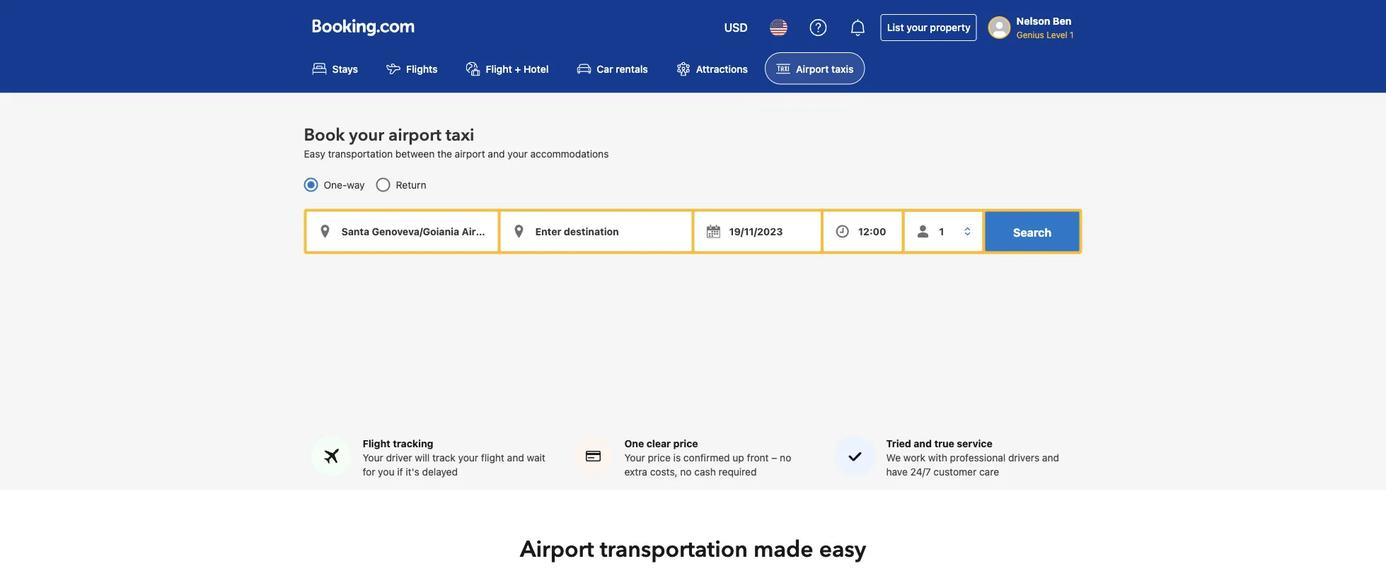 Task type: locate. For each thing, give the bounding box(es) containing it.
care
[[979, 466, 999, 478]]

flight inside "link"
[[486, 63, 512, 75]]

with
[[928, 452, 947, 464]]

is
[[673, 452, 681, 464]]

Enter pick-up location text field
[[307, 212, 498, 251]]

one-way
[[324, 179, 365, 191]]

no down is
[[680, 466, 692, 478]]

nelson ben genius level 1
[[1017, 15, 1074, 40]]

cash
[[694, 466, 716, 478]]

your up the for
[[363, 452, 383, 464]]

0 horizontal spatial no
[[680, 466, 692, 478]]

0 horizontal spatial transportation
[[328, 148, 393, 159]]

airport up the between at the top of page
[[388, 124, 441, 147]]

search
[[1013, 226, 1052, 239]]

no
[[780, 452, 791, 464], [680, 466, 692, 478]]

confirmed
[[684, 452, 730, 464]]

hotel
[[524, 63, 549, 75]]

1 your from the left
[[363, 452, 383, 464]]

professional
[[950, 452, 1006, 464]]

tried
[[886, 438, 911, 450]]

flight tracking your driver will track your flight and wait for you if it's delayed
[[363, 438, 545, 478]]

0 horizontal spatial flight
[[363, 438, 390, 450]]

price up is
[[673, 438, 698, 450]]

2 your from the left
[[625, 452, 645, 464]]

1 horizontal spatial transportation
[[600, 535, 748, 565]]

airport transportation made easy
[[520, 535, 866, 565]]

0 vertical spatial airport
[[388, 124, 441, 147]]

made
[[754, 535, 814, 565]]

airport down taxi
[[455, 148, 485, 159]]

1 vertical spatial no
[[680, 466, 692, 478]]

your right track
[[458, 452, 478, 464]]

front
[[747, 452, 769, 464]]

0 vertical spatial flight
[[486, 63, 512, 75]]

flight up the driver
[[363, 438, 390, 450]]

1 horizontal spatial airport
[[796, 63, 829, 75]]

1 horizontal spatial flight
[[486, 63, 512, 75]]

airport
[[796, 63, 829, 75], [520, 535, 594, 565]]

your
[[907, 22, 928, 33], [349, 124, 384, 147], [508, 148, 528, 159], [458, 452, 478, 464]]

19/11/2023
[[729, 226, 783, 237]]

transportation inside book your airport taxi easy transportation between the airport and your accommodations
[[328, 148, 393, 159]]

attractions
[[696, 63, 748, 75]]

required
[[719, 466, 757, 478]]

0 horizontal spatial airport
[[520, 535, 594, 565]]

will
[[415, 452, 430, 464]]

list
[[887, 22, 904, 33]]

airport for airport transportation made easy
[[520, 535, 594, 565]]

one
[[625, 438, 644, 450]]

price
[[673, 438, 698, 450], [648, 452, 671, 464]]

0 horizontal spatial your
[[363, 452, 383, 464]]

your right book
[[349, 124, 384, 147]]

your
[[363, 452, 383, 464], [625, 452, 645, 464]]

and right the
[[488, 148, 505, 159]]

attractions link
[[665, 52, 759, 84]]

up
[[733, 452, 744, 464]]

0 horizontal spatial airport
[[388, 124, 441, 147]]

1 horizontal spatial price
[[673, 438, 698, 450]]

and left wait
[[507, 452, 524, 464]]

flight left +
[[486, 63, 512, 75]]

flight
[[486, 63, 512, 75], [363, 438, 390, 450]]

price down clear
[[648, 452, 671, 464]]

1 horizontal spatial your
[[625, 452, 645, 464]]

1 vertical spatial price
[[648, 452, 671, 464]]

usd
[[724, 21, 748, 34]]

flights
[[406, 63, 438, 75]]

airport taxis link
[[765, 52, 865, 84]]

one clear price your price is confirmed up front – no extra costs, no cash required
[[625, 438, 791, 478]]

and inside flight tracking your driver will track your flight and wait for you if it's delayed
[[507, 452, 524, 464]]

rentals
[[616, 63, 648, 75]]

1 vertical spatial flight
[[363, 438, 390, 450]]

no right –
[[780, 452, 791, 464]]

drivers
[[1008, 452, 1040, 464]]

1 vertical spatial airport
[[520, 535, 594, 565]]

genius
[[1017, 30, 1044, 40]]

1 horizontal spatial no
[[780, 452, 791, 464]]

usd button
[[716, 11, 756, 45]]

and up work
[[914, 438, 932, 450]]

0 vertical spatial transportation
[[328, 148, 393, 159]]

airport for airport taxis
[[796, 63, 829, 75]]

flights link
[[375, 52, 449, 84]]

extra
[[625, 466, 647, 478]]

and right drivers
[[1042, 452, 1059, 464]]

your right list
[[907, 22, 928, 33]]

tried and true service we work with professional drivers and have 24/7 customer care
[[886, 438, 1059, 478]]

airport
[[388, 124, 441, 147], [455, 148, 485, 159]]

and
[[488, 148, 505, 159], [914, 438, 932, 450], [507, 452, 524, 464], [1042, 452, 1059, 464]]

car rentals link
[[566, 52, 659, 84]]

car
[[597, 63, 613, 75]]

and inside book your airport taxi easy transportation between the airport and your accommodations
[[488, 148, 505, 159]]

airport taxis
[[796, 63, 854, 75]]

easy
[[819, 535, 866, 565]]

1 vertical spatial transportation
[[600, 535, 748, 565]]

taxi
[[446, 124, 474, 147]]

list your property link
[[881, 14, 977, 41]]

flight inside flight tracking your driver will track your flight and wait for you if it's delayed
[[363, 438, 390, 450]]

the
[[437, 148, 452, 159]]

stays
[[332, 63, 358, 75]]

taxis
[[832, 63, 854, 75]]

transportation
[[328, 148, 393, 159], [600, 535, 748, 565]]

ben
[[1053, 15, 1072, 27]]

car rentals
[[597, 63, 648, 75]]

we
[[886, 452, 901, 464]]

0 vertical spatial no
[[780, 452, 791, 464]]

0 vertical spatial price
[[673, 438, 698, 450]]

flight for flight + hotel
[[486, 63, 512, 75]]

1 horizontal spatial airport
[[455, 148, 485, 159]]

your down one at the bottom left of page
[[625, 452, 645, 464]]

0 vertical spatial airport
[[796, 63, 829, 75]]



Task type: vqa. For each thing, say whether or not it's contained in the screenshot.
Sign In link
no



Task type: describe. For each thing, give the bounding box(es) containing it.
nelson
[[1017, 15, 1051, 27]]

24/7
[[911, 466, 931, 478]]

driver
[[386, 452, 412, 464]]

book
[[304, 124, 345, 147]]

12:00 button
[[824, 212, 902, 251]]

return
[[396, 179, 426, 191]]

between
[[395, 148, 435, 159]]

customer
[[934, 466, 977, 478]]

flight + hotel
[[486, 63, 549, 75]]

–
[[772, 452, 777, 464]]

if
[[397, 466, 403, 478]]

search button
[[985, 212, 1080, 251]]

1 vertical spatial airport
[[455, 148, 485, 159]]

way
[[347, 179, 365, 191]]

booking.com online hotel reservations image
[[312, 19, 414, 36]]

delayed
[[422, 466, 458, 478]]

have
[[886, 466, 908, 478]]

you
[[378, 466, 395, 478]]

accommodations
[[530, 148, 609, 159]]

costs,
[[650, 466, 678, 478]]

+
[[515, 63, 521, 75]]

it's
[[406, 466, 419, 478]]

flight
[[481, 452, 504, 464]]

work
[[904, 452, 926, 464]]

easy
[[304, 148, 325, 159]]

list your property
[[887, 22, 971, 33]]

Enter destination text field
[[501, 212, 692, 251]]

your inside list your property 'link'
[[907, 22, 928, 33]]

tracking
[[393, 438, 433, 450]]

flight + hotel link
[[455, 52, 560, 84]]

19/11/2023 button
[[695, 212, 821, 251]]

your inside one clear price your price is confirmed up front – no extra costs, no cash required
[[625, 452, 645, 464]]

flight for flight tracking your driver will track your flight and wait for you if it's delayed
[[363, 438, 390, 450]]

your left accommodations at the left of page
[[508, 148, 528, 159]]

0 horizontal spatial price
[[648, 452, 671, 464]]

property
[[930, 22, 971, 33]]

your inside flight tracking your driver will track your flight and wait for you if it's delayed
[[363, 452, 383, 464]]

stays link
[[301, 52, 369, 84]]

12:00
[[859, 226, 886, 237]]

for
[[363, 466, 375, 478]]

wait
[[527, 452, 545, 464]]

true
[[934, 438, 955, 450]]

your inside flight tracking your driver will track your flight and wait for you if it's delayed
[[458, 452, 478, 464]]

clear
[[647, 438, 671, 450]]

track
[[432, 452, 456, 464]]

service
[[957, 438, 993, 450]]

1
[[1070, 30, 1074, 40]]

one-
[[324, 179, 347, 191]]

book your airport taxi easy transportation between the airport and your accommodations
[[304, 124, 609, 159]]

level
[[1047, 30, 1068, 40]]



